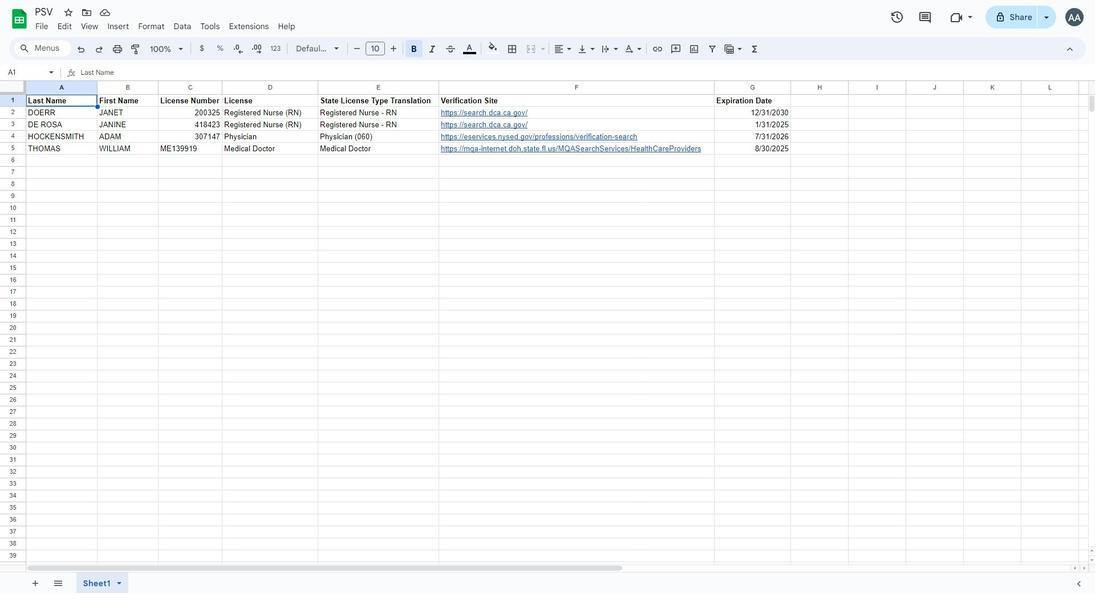 Task type: describe. For each thing, give the bounding box(es) containing it.
8 menu item from the left
[[225, 19, 274, 33]]

5 menu item from the left
[[134, 19, 169, 33]]

add sheet image
[[29, 577, 40, 588]]

share. private to only me. image
[[996, 12, 1006, 22]]

select merge type image
[[538, 41, 546, 45]]

borders image
[[506, 41, 519, 57]]

3 menu item from the left
[[76, 19, 103, 33]]

print (ctrl+p) image
[[112, 43, 123, 55]]

fill color image
[[487, 41, 500, 54]]

italic (ctrl+i) image
[[427, 43, 438, 55]]

all sheets image
[[49, 574, 67, 592]]

name box (ctrl + j) element
[[3, 66, 57, 79]]

4 menu item from the left
[[103, 19, 134, 33]]

menu bar banner
[[0, 0, 1096, 593]]

Zoom text field
[[147, 41, 175, 57]]

show all comments image
[[919, 11, 933, 24]]

sheets home image
[[9, 9, 30, 29]]

document status: saved to drive. image
[[99, 7, 111, 18]]

Font size text field
[[366, 42, 385, 55]]

strikethrough (alt+shift+5) image
[[445, 43, 457, 55]]

undo (ctrl+z) image
[[75, 43, 87, 55]]

create a filter image
[[707, 43, 719, 55]]

menu bar inside menu bar banner
[[31, 15, 300, 34]]

1 menu item from the left
[[31, 19, 53, 33]]

bold (ctrl+b) image
[[409, 43, 420, 55]]

paint format image
[[130, 43, 142, 55]]

merge cells image
[[526, 43, 537, 55]]

increase font size (ctrl+shift+period) image
[[388, 43, 399, 54]]

functions image
[[749, 41, 762, 57]]



Task type: locate. For each thing, give the bounding box(es) containing it.
hide the menus (ctrl+shift+f) image
[[1065, 43, 1077, 55]]

last edit was 7 minutes ago image
[[891, 10, 904, 24]]

star image
[[63, 7, 74, 18]]

redo (ctrl+y) image
[[94, 43, 105, 55]]

decrease decimal places image
[[233, 43, 244, 55]]

7 menu item from the left
[[196, 19, 225, 33]]

main toolbar
[[71, 40, 765, 59]]

text color image
[[463, 41, 476, 54]]

toolbar
[[23, 573, 71, 593], [72, 573, 138, 593]]

0 horizontal spatial toolbar
[[23, 573, 71, 593]]

Zoom field
[[146, 41, 188, 58]]

insert comment (ctrl+alt+m) image
[[671, 43, 682, 55]]

Star checkbox
[[61, 5, 76, 21]]

1 toolbar from the left
[[23, 573, 71, 593]]

application
[[0, 0, 1096, 593]]

2 menu item from the left
[[53, 19, 76, 33]]

1 horizontal spatial toolbar
[[72, 573, 138, 593]]

quick sharing actions image
[[1045, 17, 1050, 34]]

increase decimal places image
[[251, 43, 263, 55]]

2 toolbar from the left
[[72, 573, 138, 593]]

Font size field
[[366, 42, 390, 56]]

menu item
[[31, 19, 53, 33], [53, 19, 76, 33], [76, 19, 103, 33], [103, 19, 134, 33], [134, 19, 169, 33], [169, 19, 196, 33], [196, 19, 225, 33], [225, 19, 274, 33], [274, 19, 300, 33]]

insert link (ctrl+k) image
[[652, 43, 664, 55]]

decrease font size (ctrl+shift+comma) image
[[351, 43, 363, 54]]

Menus field
[[14, 41, 71, 57]]

Rename text field
[[31, 5, 59, 18]]

menu bar
[[31, 15, 300, 34]]

insert chart image
[[689, 43, 700, 55]]

None text field
[[81, 66, 1096, 80], [5, 67, 47, 78], [81, 66, 1096, 80], [5, 67, 47, 78]]

9 menu item from the left
[[274, 19, 300, 33]]

font list. default (arial) selected. option
[[296, 41, 328, 57]]

6 menu item from the left
[[169, 19, 196, 33]]



Task type: vqa. For each thing, say whether or not it's contained in the screenshot.
Text Color icon
yes



